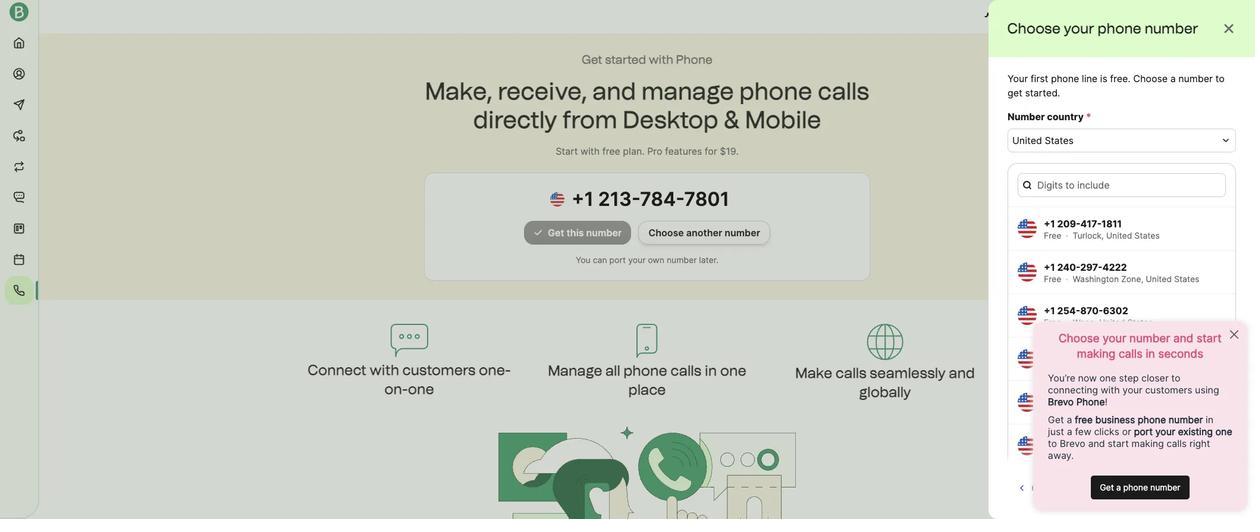 Task type: locate. For each thing, give the bounding box(es) containing it.
and down "started"
[[593, 77, 636, 105]]

and inside button
[[1031, 11, 1048, 23]]

all
[[606, 362, 621, 379]]

one inside the connect with customers one- on-one
[[408, 380, 434, 398]]

number inside 'choose another number' button
[[725, 227, 761, 239]]

choose inside button
[[649, 227, 684, 239]]

5 us image from the top
[[1018, 436, 1038, 455]]

+1 left 207-
[[1045, 392, 1056, 404]]

choose left a
[[1134, 73, 1169, 85]]

with left free
[[581, 145, 600, 157]]

from
[[563, 105, 618, 134]]

0 horizontal spatial one
[[408, 380, 434, 398]]

1 horizontal spatial get
[[582, 52, 603, 67]]

4859
[[1104, 435, 1129, 447]]

2 free from the top
[[1045, 274, 1062, 284]]

make calls seamlessly and globally
[[796, 364, 976, 401]]

us image for +1 720-903-4859
[[1018, 436, 1038, 455]]

one-
[[479, 361, 511, 379]]

is
[[1101, 73, 1108, 85]]

1811
[[1102, 218, 1123, 230]]

1 vertical spatial choose
[[1134, 73, 1169, 85]]

+1 up the get this number
[[572, 188, 594, 211]]

0 vertical spatial one
[[721, 362, 747, 379]]

one
[[721, 362, 747, 379], [408, 380, 434, 398]]

+1 left 240-
[[1045, 261, 1056, 273]]

one inside manage all phone calls in one place
[[721, 362, 747, 379]]

2 horizontal spatial with
[[649, 52, 674, 67]]

with up on-
[[370, 361, 399, 379]]

+1 for +1 254-870-6302
[[1045, 305, 1056, 317]]

0 horizontal spatial and
[[593, 77, 636, 105]]

first
[[1031, 73, 1049, 85]]

your up line
[[1065, 20, 1095, 37]]

us image left '650-'
[[1018, 480, 1038, 499]]

free down 254-
[[1045, 317, 1062, 327]]

903-
[[1081, 435, 1104, 447]]

1 horizontal spatial one
[[721, 362, 747, 379]]

started.
[[1026, 87, 1061, 99]]

free for 254-
[[1045, 317, 1062, 327]]

2 vertical spatial us image
[[1018, 480, 1038, 499]]

manage
[[548, 362, 603, 379]]

choose up first
[[1008, 20, 1062, 37]]

Digits to include search field
[[1018, 173, 1227, 197]]

209-
[[1058, 218, 1081, 230]]

1 horizontal spatial choose
[[1008, 20, 1062, 37]]

phone
[[1099, 20, 1143, 37], [1052, 73, 1080, 85], [740, 77, 813, 105], [624, 362, 668, 379]]

5 free from the top
[[1045, 404, 1062, 414]]

your right port
[[629, 255, 646, 265]]

1 horizontal spatial with
[[581, 145, 600, 157]]

mountain
[[1073, 491, 1110, 501]]

united down 6302
[[1100, 317, 1126, 327]]

choose up own
[[649, 227, 684, 239]]

portland, united states
[[1073, 404, 1165, 414]]

get left this
[[548, 227, 565, 239]]

0 horizontal spatial get
[[548, 227, 565, 239]]

get started with phone
[[582, 52, 713, 67]]

us image
[[1018, 219, 1038, 238], [1018, 263, 1038, 282], [1018, 306, 1038, 325], [1018, 349, 1038, 368], [1018, 436, 1038, 455]]

free down the 509-
[[1045, 361, 1062, 371]]

1 horizontal spatial and
[[950, 364, 976, 382]]

waco, united states
[[1073, 317, 1154, 327]]

6302
[[1104, 305, 1129, 317]]

number right another
[[725, 227, 761, 239]]

+1 left the 509-
[[1045, 348, 1056, 360]]

united inside +1 650-623-8953 mountain view, united states
[[1136, 491, 1162, 501]]

walla,
[[1097, 361, 1120, 371]]

you can port your own number later.
[[576, 255, 719, 265]]

get for get started with phone
[[582, 52, 603, 67]]

free for 209-
[[1045, 230, 1062, 240]]

6 free from the top
[[1045, 448, 1062, 458]]

None field
[[1013, 133, 1218, 148]]

with for plan.
[[581, 145, 600, 157]]

one right in
[[721, 362, 747, 379]]

free for 720-
[[1045, 448, 1062, 458]]

phone inside the your first phone line is free. choose a number to get started.
[[1052, 73, 1080, 85]]

240-
[[1058, 261, 1081, 273]]

4 us image from the top
[[1018, 349, 1038, 368]]

free down 240-
[[1045, 274, 1062, 284]]

get
[[1008, 87, 1023, 99]]

and left plan
[[1031, 11, 1048, 23]]

1 vertical spatial one
[[408, 380, 434, 398]]

get left "started"
[[582, 52, 603, 67]]

0 vertical spatial us image
[[551, 192, 572, 207]]

us image left the 509-
[[1018, 349, 1038, 368]]

0 horizontal spatial choose
[[649, 227, 684, 239]]

2 horizontal spatial and
[[1031, 11, 1048, 23]]

0 horizontal spatial your
[[629, 255, 646, 265]]

+1 left 254-
[[1045, 305, 1056, 317]]

0 vertical spatial get
[[582, 52, 603, 67]]

number up can
[[587, 227, 622, 239]]

with left phone
[[649, 52, 674, 67]]

number inside the your first phone line is free. choose a number to get started.
[[1179, 73, 1214, 85]]

2 vertical spatial choose
[[649, 227, 684, 239]]

us image up this
[[551, 192, 572, 207]]

on-
[[385, 380, 408, 398]]

free down 207-
[[1045, 404, 1062, 414]]

us image left 207-
[[1018, 393, 1038, 412]]

your
[[1065, 20, 1095, 37], [629, 255, 646, 265]]

7808
[[1104, 392, 1128, 404]]

connect
[[308, 361, 367, 379]]

usage and plan
[[999, 11, 1070, 23]]

washington zone, united states
[[1073, 274, 1200, 284]]

3 us image from the top
[[1018, 306, 1038, 325]]

new
[[1165, 11, 1186, 23]]

us image left 209-
[[1018, 219, 1038, 238]]

0 vertical spatial and
[[1031, 11, 1048, 23]]

get inside button
[[548, 227, 565, 239]]

start
[[556, 145, 578, 157]]

0 vertical spatial with
[[649, 52, 674, 67]]

get this number button
[[524, 221, 632, 245]]

with inside the connect with customers one- on-one
[[370, 361, 399, 379]]

+1 left 720-
[[1045, 435, 1056, 447]]

+1 left '650-'
[[1045, 479, 1056, 490]]

us image
[[551, 192, 572, 207], [1018, 393, 1038, 412], [1018, 480, 1038, 499]]

states
[[1046, 135, 1074, 146], [1135, 230, 1161, 240], [1175, 274, 1200, 284], [1128, 317, 1154, 327], [1151, 361, 1176, 371], [1140, 404, 1165, 414], [1179, 448, 1204, 458], [1164, 491, 1189, 501]]

8953
[[1104, 479, 1129, 490]]

one for on-
[[408, 380, 434, 398]]

customers
[[403, 361, 476, 379]]

1 free from the top
[[1045, 230, 1062, 240]]

1 vertical spatial with
[[581, 145, 600, 157]]

free for 509-
[[1045, 361, 1062, 371]]

united down number at the right top of page
[[1013, 135, 1043, 146]]

phone for calls
[[624, 362, 668, 379]]

to
[[1216, 73, 1225, 85]]

2 horizontal spatial choose
[[1134, 73, 1169, 85]]

1 us image from the top
[[1018, 219, 1038, 238]]

free down 720-
[[1045, 448, 1062, 458]]

portland,
[[1073, 404, 1109, 414]]

number
[[1008, 111, 1046, 123]]

make
[[796, 364, 833, 382]]

and inside make, receive, and manage phone calls directly from desktop & mobile
[[593, 77, 636, 105]]

2 us image from the top
[[1018, 263, 1038, 282]]

1 vertical spatial us image
[[1018, 393, 1038, 412]]

1 vertical spatial get
[[548, 227, 565, 239]]

walla
[[1073, 361, 1094, 371]]

calls inside make calls seamlessly and globally
[[836, 364, 867, 382]]

denver
[[1073, 448, 1101, 458]]

0 horizontal spatial with
[[370, 361, 399, 379]]

choose another number
[[649, 227, 761, 239]]

start with free plan. pro features for $19.
[[556, 145, 739, 157]]

number right a
[[1179, 73, 1214, 85]]

free down 209-
[[1045, 230, 1062, 240]]

united
[[1013, 135, 1043, 146], [1107, 230, 1133, 240], [1147, 274, 1173, 284], [1100, 317, 1126, 327], [1122, 361, 1148, 371], [1112, 404, 1138, 414], [1151, 448, 1177, 458], [1136, 491, 1162, 501]]

+1 207-808-7808
[[1045, 392, 1128, 404]]

and right the seamlessly
[[950, 364, 976, 382]]

0 vertical spatial choose
[[1008, 20, 1062, 37]]

+1
[[572, 188, 594, 211], [1045, 218, 1056, 230], [1045, 261, 1056, 273], [1045, 305, 1056, 317], [1045, 348, 1056, 360], [1045, 392, 1056, 404], [1045, 435, 1056, 447], [1045, 479, 1056, 490]]

us image for +1 207-808-7808
[[1018, 393, 1038, 412]]

choose your phone number dialog
[[989, 0, 1256, 519]]

+1 for +1 509-956-4366
[[1045, 348, 1056, 360]]

walla walla, united states
[[1073, 361, 1176, 371]]

2 vertical spatial with
[[370, 361, 399, 379]]

1 horizontal spatial your
[[1065, 20, 1095, 37]]

cancel button
[[1008, 476, 1074, 500]]

us image for +1 650-623-8953
[[1018, 480, 1038, 499]]

seamlessly
[[870, 364, 946, 382]]

number up a
[[1146, 20, 1199, 37]]

+1 left 209-
[[1045, 218, 1056, 230]]

0 vertical spatial your
[[1065, 20, 1095, 37]]

us image left 254-
[[1018, 306, 1038, 325]]

line
[[1083, 73, 1098, 85]]

and
[[1031, 11, 1048, 23], [593, 77, 636, 105], [950, 364, 976, 382]]

720-
[[1058, 435, 1081, 447]]

us image left 240-
[[1018, 263, 1038, 282]]

free
[[1045, 230, 1062, 240], [1045, 274, 1062, 284], [1045, 317, 1062, 327], [1045, 361, 1062, 371], [1045, 404, 1062, 414], [1045, 448, 1062, 458]]

4222
[[1103, 261, 1128, 273]]

phone for line
[[1052, 73, 1080, 85]]

phone inside manage all phone calls in one place
[[624, 362, 668, 379]]

united right zone, at the bottom right of page
[[1147, 274, 1173, 284]]

+1 for +1 213-784-7801
[[572, 188, 594, 211]]

650-
[[1058, 479, 1081, 490]]

united right view,
[[1136, 491, 1162, 501]]

new company
[[1165, 11, 1232, 23]]

4 free from the top
[[1045, 361, 1062, 371]]

1 vertical spatial and
[[593, 77, 636, 105]]

2 vertical spatial and
[[950, 364, 976, 382]]

us image left 720-
[[1018, 436, 1038, 455]]

808-
[[1080, 392, 1104, 404]]

us image for +1 509-956-4366
[[1018, 349, 1038, 368]]

calls
[[818, 77, 870, 105], [671, 362, 702, 379], [836, 364, 867, 382]]

free
[[603, 145, 621, 157]]

plan.
[[623, 145, 645, 157]]

free for 240-
[[1045, 274, 1062, 284]]

one down customers
[[408, 380, 434, 398]]

3 free from the top
[[1045, 317, 1062, 327]]



Task type: vqa. For each thing, say whether or not it's contained in the screenshot.
As to the left
no



Task type: describe. For each thing, give the bounding box(es) containing it.
calls inside make, receive, and manage phone calls directly from desktop & mobile
[[818, 77, 870, 105]]

phone inside make, receive, and manage phone calls directly from desktop & mobile
[[740, 77, 813, 105]]

united down "1811"
[[1107, 230, 1133, 240]]

manage all phone calls in one place
[[548, 362, 747, 398]]

207-
[[1058, 392, 1080, 404]]

choose inside the your first phone line is free. choose a number to get started.
[[1134, 73, 1169, 85]]

us image for +1 240-297-4222
[[1018, 263, 1038, 282]]

this
[[567, 227, 584, 239]]

connect with customers one- on-one
[[308, 361, 511, 398]]

+1 for +1 720-903-4859
[[1045, 435, 1056, 447]]

states inside +1 650-623-8953 mountain view, united states
[[1164, 491, 1189, 501]]

for
[[705, 145, 718, 157]]

number inside get this number button
[[587, 227, 622, 239]]

phone for number
[[1099, 20, 1143, 37]]

+1 for +1 207-808-7808
[[1045, 392, 1056, 404]]

choose for choose another number
[[649, 227, 684, 239]]

united states button
[[1008, 129, 1237, 152]]

us image for +1 209-417-1811
[[1018, 219, 1038, 238]]

you
[[576, 255, 591, 265]]

none field inside united states popup button
[[1013, 133, 1218, 148]]

features
[[666, 145, 703, 157]]

1 vertical spatial your
[[629, 255, 646, 265]]

get for get this number
[[548, 227, 565, 239]]

receive,
[[498, 77, 588, 105]]

417-
[[1081, 218, 1102, 230]]

956-
[[1081, 348, 1105, 360]]

870-
[[1081, 305, 1104, 317]]

+1 inside +1 650-623-8953 mountain view, united states
[[1045, 479, 1056, 490]]

united down 7808
[[1112, 404, 1138, 414]]

turlock, united states
[[1073, 230, 1161, 240]]

calls inside manage all phone calls in one place
[[671, 362, 702, 379]]

a
[[1171, 73, 1177, 85]]

plan
[[1051, 11, 1070, 23]]

united inside united states popup button
[[1013, 135, 1043, 146]]

number right own
[[667, 255, 697, 265]]

states inside popup button
[[1046, 135, 1074, 146]]

your
[[1008, 73, 1029, 85]]

can
[[593, 255, 608, 265]]

choose another number button
[[639, 221, 771, 245]]

mobile
[[746, 105, 822, 134]]

own
[[648, 255, 665, 265]]

+1 for +1 209-417-1811
[[1045, 218, 1056, 230]]

4366
[[1105, 348, 1130, 360]]

choose for choose your phone number
[[1008, 20, 1062, 37]]

in
[[705, 362, 717, 379]]

+1 for +1 240-297-4222
[[1045, 261, 1056, 273]]

united right southwest,
[[1151, 448, 1177, 458]]

zone,
[[1122, 274, 1144, 284]]

+1 650-623-8953 mountain view, united states
[[1045, 479, 1189, 501]]

view,
[[1112, 491, 1133, 501]]

&
[[724, 105, 740, 134]]

usage
[[999, 11, 1029, 23]]

turlock,
[[1073, 230, 1105, 240]]

manage
[[642, 77, 734, 105]]

+1 213-784-7801
[[572, 188, 730, 211]]

and inside make calls seamlessly and globally
[[950, 364, 976, 382]]

+1 240-297-4222
[[1045, 261, 1128, 273]]

your inside dialog
[[1065, 20, 1095, 37]]

free for 207-
[[1045, 404, 1062, 414]]

another
[[687, 227, 723, 239]]

usage and plan button
[[975, 5, 1080, 29]]

+1 209-417-1811
[[1045, 218, 1123, 230]]

your first phone line is free. choose a number to get started.
[[1008, 73, 1225, 99]]

directly
[[473, 105, 558, 134]]

choose your phone number
[[1008, 20, 1199, 37]]

make,
[[425, 77, 493, 105]]

country
[[1048, 111, 1084, 123]]

started
[[606, 52, 647, 67]]

297-
[[1081, 261, 1103, 273]]

us image for +1 254-870-6302
[[1018, 306, 1038, 325]]

washington
[[1073, 274, 1120, 284]]

623-
[[1081, 479, 1104, 490]]

+1 509-956-4366
[[1045, 348, 1130, 360]]

*
[[1087, 111, 1092, 123]]

desktop
[[623, 105, 719, 134]]

new company button
[[1142, 5, 1237, 29]]

with for one-
[[370, 361, 399, 379]]

254-
[[1058, 305, 1081, 317]]

waco,
[[1073, 317, 1098, 327]]

place
[[629, 381, 666, 398]]

phone
[[677, 52, 713, 67]]

one for in
[[721, 362, 747, 379]]

7801
[[685, 188, 730, 211]]

free.
[[1111, 73, 1131, 85]]

784-
[[640, 188, 685, 211]]

number country *
[[1008, 111, 1092, 123]]

509-
[[1058, 348, 1081, 360]]

$19.
[[720, 145, 739, 157]]

+1 720-903-4859
[[1045, 435, 1129, 447]]

pro
[[648, 145, 663, 157]]

globally
[[860, 383, 912, 401]]

later.
[[700, 255, 719, 265]]

united states
[[1013, 135, 1074, 146]]

make, receive, and manage phone calls directly from desktop & mobile
[[425, 77, 870, 134]]

cancel
[[1032, 482, 1064, 494]]

united down 4366 on the right of the page
[[1122, 361, 1148, 371]]

company
[[1188, 11, 1232, 23]]

port
[[610, 255, 626, 265]]

denver southwest, united states
[[1073, 448, 1204, 458]]



